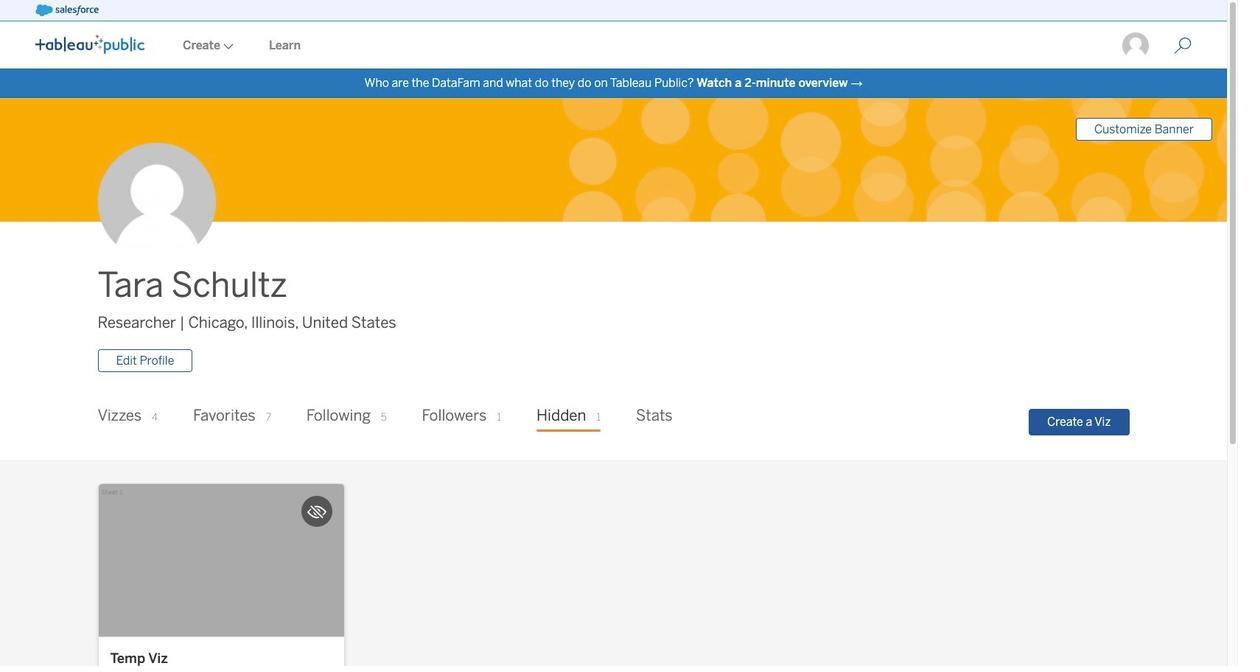 Task type: vqa. For each thing, say whether or not it's contained in the screenshot.
the Make a copy icon
no



Task type: describe. For each thing, give the bounding box(es) containing it.
salesforce logo image
[[35, 4, 99, 16]]

avatar image
[[98, 143, 216, 261]]



Task type: locate. For each thing, give the bounding box(es) containing it.
go to search image
[[1157, 37, 1210, 55]]

logo image
[[35, 35, 144, 54]]

workbook thumbnail image
[[98, 484, 344, 637]]

list item
[[90, 476, 352, 666]]

create image
[[220, 43, 234, 49]]

tara.schultz image
[[1121, 31, 1151, 60]]



